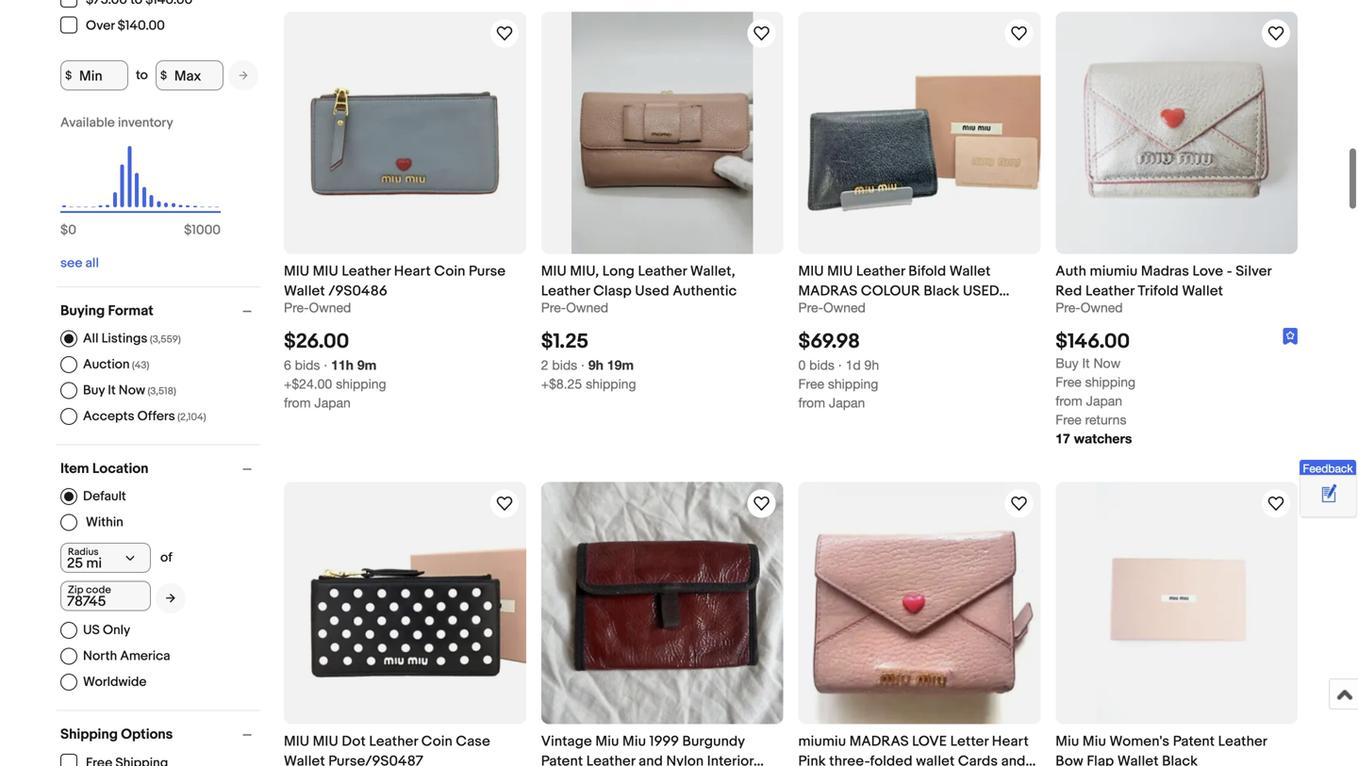 Task type: locate. For each thing, give the bounding box(es) containing it.
1 horizontal spatial now
[[1094, 356, 1121, 371]]

from down $69.98 at the top right of the page
[[798, 395, 825, 411]]

watch miu miu women's patent leather bow flap wallet black image
[[1265, 493, 1287, 516]]

0 vertical spatial 0
[[68, 223, 76, 239]]

shipping
[[1085, 375, 1136, 390], [336, 376, 386, 392], [586, 376, 636, 392], [828, 376, 878, 392]]

owned inside miu miu, long leather wallet, leather clasp used authentic pre-owned
[[566, 300, 608, 315]]

us only link
[[60, 623, 130, 639]]

0 horizontal spatial ·
[[324, 358, 327, 373]]

2 bids from the left
[[552, 358, 577, 373]]

shipping options button
[[60, 727, 260, 744]]

0 horizontal spatial buy
[[83, 383, 105, 399]]

2 horizontal spatial from
[[1056, 393, 1083, 409]]

coin left case
[[421, 734, 453, 751]]

0 horizontal spatial patent
[[541, 753, 583, 767]]

miu miu women's patent leather bow flap wallet black
[[1056, 734, 1267, 767]]

heart
[[394, 263, 431, 280], [992, 734, 1029, 751]]

wallet
[[950, 263, 991, 280], [284, 283, 325, 300], [1182, 283, 1223, 300], [284, 753, 325, 767], [1118, 753, 1159, 767]]

all
[[83, 331, 99, 347]]

madras up folded
[[850, 734, 909, 751]]

1 vertical spatial madras
[[850, 734, 909, 751]]

leather inside miu miu leather bifold wallet madras colour black used y1201-16
[[856, 263, 905, 280]]

coin inside miu miu dot leather coin case wallet purse/9s0487
[[421, 734, 453, 751]]

0 vertical spatial buy
[[1056, 356, 1079, 371]]

0 horizontal spatial japan
[[314, 395, 351, 411]]

it inside buy it now free shipping from japan free returns 17 watchers
[[1082, 356, 1090, 371]]

1d
[[846, 358, 861, 373]]

9h inside $69.98 0 bids · 1d 9h free shipping from japan
[[865, 358, 879, 373]]

patent
[[1173, 734, 1215, 751], [541, 753, 583, 767]]

from inside $26.00 6 bids · 11h 9m +$24.00 shipping from japan
[[284, 395, 311, 411]]

0 inside "image"
[[68, 223, 76, 239]]

miu miu women's patent leather bow flap wallet black image
[[1096, 483, 1257, 725]]

bids down $69.98 at the top right of the page
[[809, 358, 835, 373]]

and
[[639, 753, 663, 767]]

1 vertical spatial black
[[1162, 753, 1198, 767]]

· left 1d at right top
[[838, 358, 842, 373]]

black inside the miu miu women's patent leather bow flap wallet black
[[1162, 753, 1198, 767]]

wallet left purse/9s0487
[[284, 753, 325, 767]]

shipping for $26.00
[[336, 376, 386, 392]]

heart left purse
[[394, 263, 431, 280]]

now down $146.00
[[1094, 356, 1121, 371]]

shipping down 1d at right top
[[828, 376, 878, 392]]

miu miu leather bifold wallet madras colour black used y1201-16 image
[[798, 42, 1041, 224]]

colour
[[861, 283, 920, 300]]

· left 11h
[[324, 358, 327, 373]]

us
[[83, 623, 100, 639]]

1 · from the left
[[324, 358, 327, 373]]

shipping inside $1.25 2 bids · 9h 19m +$8.25 shipping
[[586, 376, 636, 392]]

 (3,559) Items text field
[[148, 334, 181, 346]]

4 owned from the left
[[1081, 300, 1123, 315]]

wallet,
[[690, 263, 736, 280]]

0 horizontal spatial now
[[119, 383, 145, 399]]

bids for $26.00
[[295, 358, 320, 373]]

miu up bow
[[1056, 734, 1079, 751]]

$69.98
[[798, 330, 860, 354]]

leather
[[342, 263, 391, 280], [638, 263, 687, 280], [856, 263, 905, 280], [541, 283, 590, 300], [1086, 283, 1135, 300], [369, 734, 418, 751], [1218, 734, 1267, 751], [586, 753, 635, 767]]

miu miu women's patent leather bow flap wallet black heading
[[1056, 734, 1267, 767]]

miu miu leather heart coin purse wallet /9s0486 heading
[[284, 263, 506, 300]]

buy down $146.00
[[1056, 356, 1079, 371]]

0 vertical spatial black
[[924, 283, 960, 300]]

0 vertical spatial it
[[1082, 356, 1090, 371]]

6
[[284, 358, 291, 373]]

1 pre- from the left
[[284, 300, 309, 315]]

buy it now free shipping from japan free returns 17 watchers
[[1056, 356, 1136, 447]]

3 owned from the left
[[823, 300, 866, 315]]

madras inside miumiu madras love letter heart pink three-folded wallet cards an
[[850, 734, 909, 751]]

2 horizontal spatial ·
[[838, 358, 842, 373]]

miu
[[595, 734, 619, 751], [622, 734, 646, 751], [1056, 734, 1079, 751], [1083, 734, 1106, 751]]

pre- inside 'auth miumiu madras love - silver red leather trifold wallet pre-owned'
[[1056, 300, 1081, 315]]

1 miu from the left
[[595, 734, 619, 751]]

bids inside $26.00 6 bids · 11h 9m +$24.00 shipping from japan
[[295, 358, 320, 373]]

$ up buying format dropdown button
[[184, 223, 192, 239]]

madras up y1201-
[[798, 283, 858, 300]]

flap
[[1087, 753, 1114, 767]]

japan inside $69.98 0 bids · 1d 9h free shipping from japan
[[829, 395, 865, 411]]

1 horizontal spatial miumiu
[[1090, 263, 1138, 280]]

miu right "vintage"
[[595, 734, 619, 751]]

shipping inside $26.00 6 bids · 11h 9m +$24.00 shipping from japan
[[336, 376, 386, 392]]

it
[[1082, 356, 1090, 371], [108, 383, 116, 399]]

19m
[[607, 358, 634, 373]]

wallet down love
[[1182, 283, 1223, 300]]

now down (43) items text field
[[119, 383, 145, 399]]

coin for heart
[[434, 263, 465, 280]]

miu miu leather heart coin purse wallet /9s0486 image
[[284, 12, 526, 254]]

miu inside miu miu, long leather wallet, leather clasp used authentic pre-owned
[[541, 263, 567, 280]]

0 horizontal spatial miumiu
[[798, 734, 846, 751]]

owned up $146.00
[[1081, 300, 1123, 315]]

default
[[83, 489, 126, 505]]

see all button
[[60, 256, 99, 272]]

wallet down women's
[[1118, 753, 1159, 767]]

from up 17
[[1056, 393, 1083, 409]]

bids
[[295, 358, 320, 373], [552, 358, 577, 373], [809, 358, 835, 373]]

1 horizontal spatial patent
[[1173, 734, 1215, 751]]

clasp
[[593, 283, 632, 300]]

1 horizontal spatial japan
[[829, 395, 865, 411]]

black
[[924, 283, 960, 300], [1162, 753, 1198, 767]]

pre- up the $1.25
[[541, 300, 566, 315]]

vintage miu miu 1999 burgundy patent leather and nylon interio
[[541, 734, 754, 767]]

coin
[[434, 263, 465, 280], [421, 734, 453, 751]]

nylon
[[666, 753, 704, 767]]

0 horizontal spatial 9h
[[588, 358, 604, 373]]

1 horizontal spatial buy
[[1056, 356, 1079, 371]]

from inside buy it now free shipping from japan free returns 17 watchers
[[1056, 393, 1083, 409]]

shipping up returns
[[1085, 375, 1136, 390]]

$ up available
[[65, 69, 72, 82]]

owned up $69.98 at the top right of the page
[[823, 300, 866, 315]]

1 horizontal spatial black
[[1162, 753, 1198, 767]]

japan
[[1086, 393, 1122, 409], [314, 395, 351, 411], [829, 395, 865, 411]]

patent right women's
[[1173, 734, 1215, 751]]

None text field
[[60, 581, 151, 612]]

miu miu, long leather wallet, leather clasp used authentic link
[[541, 262, 783, 300]]

miu miu dot leather coin case wallet purse/9s0487 image
[[284, 483, 526, 725]]

black down bifold
[[924, 283, 960, 300]]

owned down miu,
[[566, 300, 608, 315]]

0 vertical spatial patent
[[1173, 734, 1215, 751]]

2
[[541, 358, 549, 373]]

bifold
[[909, 263, 946, 280]]

3 · from the left
[[838, 358, 842, 373]]

over $140.00 link
[[60, 17, 166, 34]]

1 vertical spatial heart
[[992, 734, 1029, 751]]

watch miu miu leather heart coin purse wallet /9s0486 image
[[493, 22, 516, 45]]

madras
[[798, 283, 858, 300], [850, 734, 909, 751]]

1 horizontal spatial bids
[[552, 358, 577, 373]]

pre- down auth
[[1056, 300, 1081, 315]]

1 9h from the left
[[588, 358, 604, 373]]

miumiu madras love letter heart pink three-folded wallet cards an
[[798, 734, 1029, 767]]

it for (3,518)
[[108, 383, 116, 399]]

· inside $1.25 2 bids · 9h 19m +$8.25 shipping
[[581, 358, 585, 373]]

miu miu women's patent leather bow flap wallet black link
[[1056, 732, 1298, 767]]

us only
[[83, 623, 130, 639]]

0 vertical spatial coin
[[434, 263, 465, 280]]

japan for $69.98
[[829, 395, 865, 411]]

miumiu inside 'auth miumiu madras love - silver red leather trifold wallet pre-owned'
[[1090, 263, 1138, 280]]

1 horizontal spatial it
[[1082, 356, 1090, 371]]

$140.00
[[118, 18, 165, 34]]

miumiu inside miumiu madras love letter heart pink three-folded wallet cards an
[[798, 734, 846, 751]]

2 pre- from the left
[[541, 300, 566, 315]]

0 for $
[[68, 223, 76, 239]]

/9s0486
[[328, 283, 387, 300]]

japan up returns
[[1086, 393, 1122, 409]]

coin inside 'miu miu leather heart coin purse wallet /9s0486 pre-owned'
[[434, 263, 465, 280]]

pre- left 16
[[798, 300, 823, 315]]

miu up and
[[622, 734, 646, 751]]

miumiu up pink
[[798, 734, 846, 751]]

it for free
[[1082, 356, 1090, 371]]

9h left "19m"
[[588, 358, 604, 373]]

bids inside $69.98 0 bids · 1d 9h free shipping from japan
[[809, 358, 835, 373]]

1999
[[650, 734, 679, 751]]

1 horizontal spatial from
[[798, 395, 825, 411]]

leather inside the miu miu women's patent leather bow flap wallet black
[[1218, 734, 1267, 751]]

2 miu from the left
[[622, 734, 646, 751]]

black down women's
[[1162, 753, 1198, 767]]

madras inside miu miu leather bifold wallet madras colour black used y1201-16
[[798, 283, 858, 300]]

miumiu right auth
[[1090, 263, 1138, 280]]

pre-owned
[[798, 300, 866, 315]]

buy inside buy it now free shipping from japan free returns 17 watchers
[[1056, 356, 1079, 371]]

bids inside $1.25 2 bids · 9h 19m +$8.25 shipping
[[552, 358, 577, 373]]

from inside $69.98 0 bids · 1d 9h free shipping from japan
[[798, 395, 825, 411]]

0 down $69.98 at the top right of the page
[[798, 358, 806, 373]]

free up 17
[[1056, 412, 1082, 428]]

1 bids from the left
[[295, 358, 320, 373]]

wallet up used
[[950, 263, 991, 280]]

worldwide link
[[60, 674, 147, 691]]

shipping down "19m"
[[586, 376, 636, 392]]

1 vertical spatial miumiu
[[798, 734, 846, 751]]

2 horizontal spatial bids
[[809, 358, 835, 373]]

1 vertical spatial coin
[[421, 734, 453, 751]]

america
[[120, 649, 170, 665]]

+$8.25
[[541, 376, 582, 392]]

watch miu miu, long leather wallet, leather clasp used authentic image
[[750, 22, 773, 45]]

available inventory
[[60, 115, 173, 131]]

default link
[[60, 489, 126, 506]]

now inside buy it now free shipping from japan free returns 17 watchers
[[1094, 356, 1121, 371]]

0 up see
[[68, 223, 76, 239]]

1 vertical spatial buy
[[83, 383, 105, 399]]

options
[[121, 727, 173, 744]]

watch miumiu madras love letter heart pink three-folded wallet cards and bills coin image
[[1008, 493, 1030, 516]]

owned inside 'auth miumiu madras love - silver red leather trifold wallet pre-owned'
[[1081, 300, 1123, 315]]

1 vertical spatial now
[[119, 383, 145, 399]]

1 horizontal spatial 0
[[798, 358, 806, 373]]

9m
[[357, 358, 377, 373]]

0 horizontal spatial 0
[[68, 223, 76, 239]]

japan down 1d at right top
[[829, 395, 865, 411]]

(2,104)
[[177, 411, 206, 424]]

1 horizontal spatial heart
[[992, 734, 1029, 751]]

japan down +$24.00
[[314, 395, 351, 411]]

· up +$8.25
[[581, 358, 585, 373]]

japan inside buy it now free shipping from japan free returns 17 watchers
[[1086, 393, 1122, 409]]

9h inside $1.25 2 bids · 9h 19m +$8.25 shipping
[[588, 358, 604, 373]]

17
[[1056, 431, 1070, 447]]

0 vertical spatial now
[[1094, 356, 1121, 371]]

2 horizontal spatial japan
[[1086, 393, 1122, 409]]

patent down "vintage"
[[541, 753, 583, 767]]

case
[[456, 734, 490, 751]]

0 horizontal spatial heart
[[394, 263, 431, 280]]

miu
[[284, 263, 310, 280], [313, 263, 338, 280], [541, 263, 567, 280], [798, 263, 824, 280], [827, 263, 853, 280], [284, 734, 310, 751], [313, 734, 338, 751]]

1 horizontal spatial 9h
[[865, 358, 879, 373]]

coin left purse
[[434, 263, 465, 280]]

1 vertical spatial 0
[[798, 358, 806, 373]]

buy down auction
[[83, 383, 105, 399]]

1000
[[192, 223, 221, 239]]

1 horizontal spatial ·
[[581, 358, 585, 373]]

0 vertical spatial miumiu
[[1090, 263, 1138, 280]]

miu up "flap"
[[1083, 734, 1106, 751]]

from down +$24.00
[[284, 395, 311, 411]]

0 horizontal spatial it
[[108, 383, 116, 399]]

pre-
[[284, 300, 309, 315], [541, 300, 566, 315], [798, 300, 823, 315], [1056, 300, 1081, 315]]

only
[[103, 623, 130, 639]]

miumiu madras love letter heart pink three-folded wallet cards and bills coin image
[[798, 483, 1041, 725]]

4 miu from the left
[[1083, 734, 1106, 751]]

$ 0
[[60, 223, 76, 239]]

auth miumiu madras love - silver red leather trifold wallet link
[[1056, 262, 1298, 300]]

free
[[1056, 375, 1082, 390], [798, 376, 824, 392], [1056, 412, 1082, 428]]

from for $69.98
[[798, 395, 825, 411]]

buy
[[1056, 356, 1079, 371], [83, 383, 105, 399]]

vintage miu miu 1999 burgundy patent leather and nylon interio link
[[541, 732, 783, 767]]

format
[[108, 303, 153, 320]]

shipping inside $69.98 0 bids · 1d 9h free shipping from japan
[[828, 376, 878, 392]]

2 9h from the left
[[865, 358, 879, 373]]

$ up see
[[60, 223, 68, 239]]

heart inside 'miu miu leather heart coin purse wallet /9s0486 pre-owned'
[[394, 263, 431, 280]]

free down $69.98 at the top right of the page
[[798, 376, 824, 392]]

shipping options
[[60, 727, 173, 744]]

0 horizontal spatial black
[[924, 283, 960, 300]]

· inside $69.98 0 bids · 1d 9h free shipping from japan
[[838, 358, 842, 373]]

0 horizontal spatial bids
[[295, 358, 320, 373]]

it down $146.00
[[1082, 356, 1090, 371]]

used
[[635, 283, 670, 300]]

leather inside 'miu miu leather heart coin purse wallet /9s0486 pre-owned'
[[342, 263, 391, 280]]

1 owned from the left
[[309, 300, 351, 315]]

shipping for $69.98
[[828, 376, 878, 392]]

purse/9s0487
[[328, 753, 423, 767]]

(3,518)
[[148, 386, 176, 398]]

4 pre- from the left
[[1056, 300, 1081, 315]]

bids for $1.25
[[552, 358, 577, 373]]

miumiu
[[1090, 263, 1138, 280], [798, 734, 846, 751]]

0 vertical spatial heart
[[394, 263, 431, 280]]

japan inside $26.00 6 bids · 11h 9m +$24.00 shipping from japan
[[314, 395, 351, 411]]

owned up $26.00
[[309, 300, 351, 315]]

· inside $26.00 6 bids · 11h 9m +$24.00 shipping from japan
[[324, 358, 327, 373]]

patent inside vintage miu miu 1999 burgundy patent leather and nylon interio
[[541, 753, 583, 767]]

9h right 1d at right top
[[865, 358, 879, 373]]

auth miumiu madras love - silver red leather trifold wallet heading
[[1056, 263, 1272, 300]]

pre- up $26.00
[[284, 300, 309, 315]]

watchers
[[1074, 431, 1132, 447]]

see
[[60, 256, 82, 272]]

heart up the cards
[[992, 734, 1029, 751]]

shipping down '9m'
[[336, 376, 386, 392]]

3 bids from the left
[[809, 358, 835, 373]]

bids up +$24.00
[[295, 358, 320, 373]]

owned
[[309, 300, 351, 315], [566, 300, 608, 315], [823, 300, 866, 315], [1081, 300, 1123, 315]]

madras
[[1141, 263, 1189, 280]]

3 pre- from the left
[[798, 300, 823, 315]]

0 horizontal spatial from
[[284, 395, 311, 411]]

2 owned from the left
[[566, 300, 608, 315]]

bids up +$8.25
[[552, 358, 577, 373]]

it up the accepts at left
[[108, 383, 116, 399]]

now for free
[[1094, 356, 1121, 371]]

buy for buy it now free shipping from japan free returns 17 watchers
[[1056, 356, 1079, 371]]

wallet up $26.00
[[284, 283, 325, 300]]

0 vertical spatial madras
[[798, 283, 858, 300]]

1 vertical spatial it
[[108, 383, 116, 399]]

0 inside $69.98 0 bids · 1d 9h free shipping from japan
[[798, 358, 806, 373]]

miu miu leather heart coin purse wallet /9s0486 link
[[284, 262, 526, 300]]

2 · from the left
[[581, 358, 585, 373]]

item
[[60, 461, 89, 478]]

1 vertical spatial patent
[[541, 753, 583, 767]]



Task type: describe. For each thing, give the bounding box(es) containing it.
auction (43)
[[83, 357, 149, 373]]

shipping for $1.25
[[586, 376, 636, 392]]

miu miu, long leather wallet, leather clasp used authentic image
[[571, 12, 753, 254]]

buying format
[[60, 303, 153, 320]]

all listings (3,559)
[[83, 331, 181, 347]]

over
[[86, 18, 115, 34]]

buy it now (3,518)
[[83, 383, 176, 399]]

auth miumiu madras love - silver red leather trifold wallet image
[[1056, 12, 1298, 254]]

miu miu leather heart coin purse wallet /9s0486 pre-owned
[[284, 263, 506, 315]]

miu miu dot leather coin case wallet purse/9s0487
[[284, 734, 490, 767]]

love
[[912, 734, 947, 751]]

over $140.00
[[86, 18, 165, 34]]

auth
[[1056, 263, 1087, 280]]

(3,559)
[[150, 334, 181, 346]]

japan for $26.00
[[314, 395, 351, 411]]

dot
[[342, 734, 366, 751]]

returns
[[1085, 412, 1127, 428]]

miumiu madras love letter heart pink three-folded wallet cards an heading
[[798, 734, 1036, 767]]

$69.98 0 bids · 1d 9h free shipping from japan
[[798, 330, 879, 411]]

accepts offers (2,104)
[[83, 409, 206, 425]]

miumiu madras love letter heart pink three-folded wallet cards an link
[[798, 732, 1041, 767]]

folded
[[870, 753, 913, 767]]

listings
[[101, 331, 148, 347]]

wallet
[[916, 753, 955, 767]]

· for $1.25
[[581, 358, 585, 373]]

3 miu from the left
[[1056, 734, 1079, 751]]

women's
[[1110, 734, 1170, 751]]

vintage miu miu 1999 burgundy patent leather and nylon interior wallet image
[[541, 483, 783, 725]]

graph of available inventory between $0 and $1000+ image
[[60, 115, 221, 248]]

miu miu leather bifold wallet madras colour black used y1201-16 heading
[[798, 263, 1010, 320]]

auth miumiu madras love - silver red leather trifold wallet pre-owned
[[1056, 263, 1272, 315]]

$ 1000
[[184, 223, 221, 239]]

offers
[[137, 409, 175, 425]]

11h
[[331, 358, 354, 373]]

of
[[160, 550, 172, 566]]

wallet inside the miu miu women's patent leather bow flap wallet black
[[1118, 753, 1159, 767]]

long
[[602, 263, 635, 280]]

watch vintage miu miu 1999 burgundy patent leather and nylon interior wallet image
[[750, 493, 773, 516]]

bow
[[1056, 753, 1084, 767]]

see all
[[60, 256, 99, 272]]

patent inside the miu miu women's patent leather bow flap wallet black
[[1173, 734, 1215, 751]]

$26.00
[[284, 330, 349, 354]]

available
[[60, 115, 115, 131]]

 (43) Items text field
[[130, 360, 149, 372]]

watch auth miumiu madras love - silver red leather trifold wallet image
[[1265, 22, 1287, 45]]

shipping inside buy it now free shipping from japan free returns 17 watchers
[[1085, 375, 1136, 390]]

purse
[[469, 263, 506, 280]]

inventory
[[118, 115, 173, 131]]

+$24.00
[[284, 376, 332, 392]]

 (2,104) Items text field
[[175, 411, 206, 424]]

item location
[[60, 461, 149, 478]]

leather inside 'auth miumiu madras love - silver red leather trifold wallet pre-owned'
[[1086, 283, 1135, 300]]

auction
[[83, 357, 130, 373]]

wallet inside 'auth miumiu madras love - silver red leather trifold wallet pre-owned'
[[1182, 283, 1223, 300]]

buying
[[60, 303, 105, 320]]

shipping
[[60, 727, 118, 744]]

miu miu, long leather wallet, leather clasp used authentic pre-owned
[[541, 263, 737, 315]]

location
[[92, 461, 149, 478]]

· for $26.00
[[324, 358, 327, 373]]

letter
[[950, 734, 989, 751]]

apply within filter image
[[166, 593, 175, 605]]

bids for $69.98
[[809, 358, 835, 373]]

pre- inside miu miu, long leather wallet, leather clasp used authentic pre-owned
[[541, 300, 566, 315]]

free down $146.00
[[1056, 375, 1082, 390]]

feedback
[[1303, 462, 1353, 475]]

love
[[1193, 263, 1224, 280]]

wallet inside miu miu dot leather coin case wallet purse/9s0487
[[284, 753, 325, 767]]

heart inside miumiu madras love letter heart pink three-folded wallet cards an
[[992, 734, 1029, 751]]

watch miu miu leather bifold wallet madras colour black used y1201-16 image
[[1008, 22, 1030, 45]]

north america
[[83, 649, 170, 665]]

leather inside miu miu dot leather coin case wallet purse/9s0487
[[369, 734, 418, 751]]

all
[[85, 256, 99, 272]]

wallet inside 'miu miu leather heart coin purse wallet /9s0486 pre-owned'
[[284, 283, 325, 300]]

worldwide
[[83, 675, 147, 691]]

red
[[1056, 283, 1082, 300]]

buying format button
[[60, 303, 260, 320]]

watch miu miu dot leather coin case wallet purse/9s0487 image
[[493, 493, 516, 516]]

miu miu dot leather coin case wallet purse/9s0487 heading
[[284, 734, 490, 767]]

accepts
[[83, 409, 134, 425]]

wallet inside miu miu leather bifold wallet madras colour black used y1201-16
[[950, 263, 991, 280]]

authentic
[[673, 283, 737, 300]]

$26.00 6 bids · 11h 9m +$24.00 shipping from japan
[[284, 330, 386, 411]]

$1.25 2 bids · 9h 19m +$8.25 shipping
[[541, 330, 636, 392]]

silver
[[1236, 263, 1272, 280]]

-
[[1227, 263, 1233, 280]]

miu miu leather bifold wallet madras colour black used y1201-16 link
[[798, 262, 1041, 320]]

$1.25
[[541, 330, 589, 354]]

miu miu leather bifold wallet madras colour black used y1201-16
[[798, 263, 999, 320]]

$ right to
[[160, 69, 167, 82]]

pre- inside 'miu miu leather heart coin purse wallet /9s0486 pre-owned'
[[284, 300, 309, 315]]

vintage
[[541, 734, 592, 751]]

three-
[[829, 753, 870, 767]]

used
[[963, 283, 999, 300]]

north america link
[[60, 648, 170, 665]]

 (3,518) Items text field
[[145, 386, 176, 398]]

Maximum Value in $ text field
[[155, 60, 223, 91]]

trifold
[[1138, 283, 1179, 300]]

burgundy
[[682, 734, 745, 751]]

$146.00
[[1056, 330, 1130, 354]]

coin for leather
[[421, 734, 453, 751]]

free inside $69.98 0 bids · 1d 9h free shipping from japan
[[798, 376, 824, 392]]

vintage miu miu 1999 burgundy patent leather and nylon interio heading
[[541, 734, 764, 767]]

miu,
[[570, 263, 599, 280]]

miu miu, long leather wallet, leather clasp used authentic heading
[[541, 263, 737, 300]]

· for $69.98
[[838, 358, 842, 373]]

Minimum Value in $ text field
[[60, 60, 128, 91]]

buy for buy it now (3,518)
[[83, 383, 105, 399]]

now for (3,518)
[[119, 383, 145, 399]]

(43)
[[132, 360, 149, 372]]

0 for $69.98
[[798, 358, 806, 373]]

item location button
[[60, 461, 260, 478]]

leather inside vintage miu miu 1999 burgundy patent leather and nylon interio
[[586, 753, 635, 767]]

owned inside 'miu miu leather heart coin purse wallet /9s0486 pre-owned'
[[309, 300, 351, 315]]

black inside miu miu leather bifold wallet madras colour black used y1201-16
[[924, 283, 960, 300]]

from for $26.00
[[284, 395, 311, 411]]

within
[[86, 515, 123, 531]]



Task type: vqa. For each thing, say whether or not it's contained in the screenshot.
third · from right
yes



